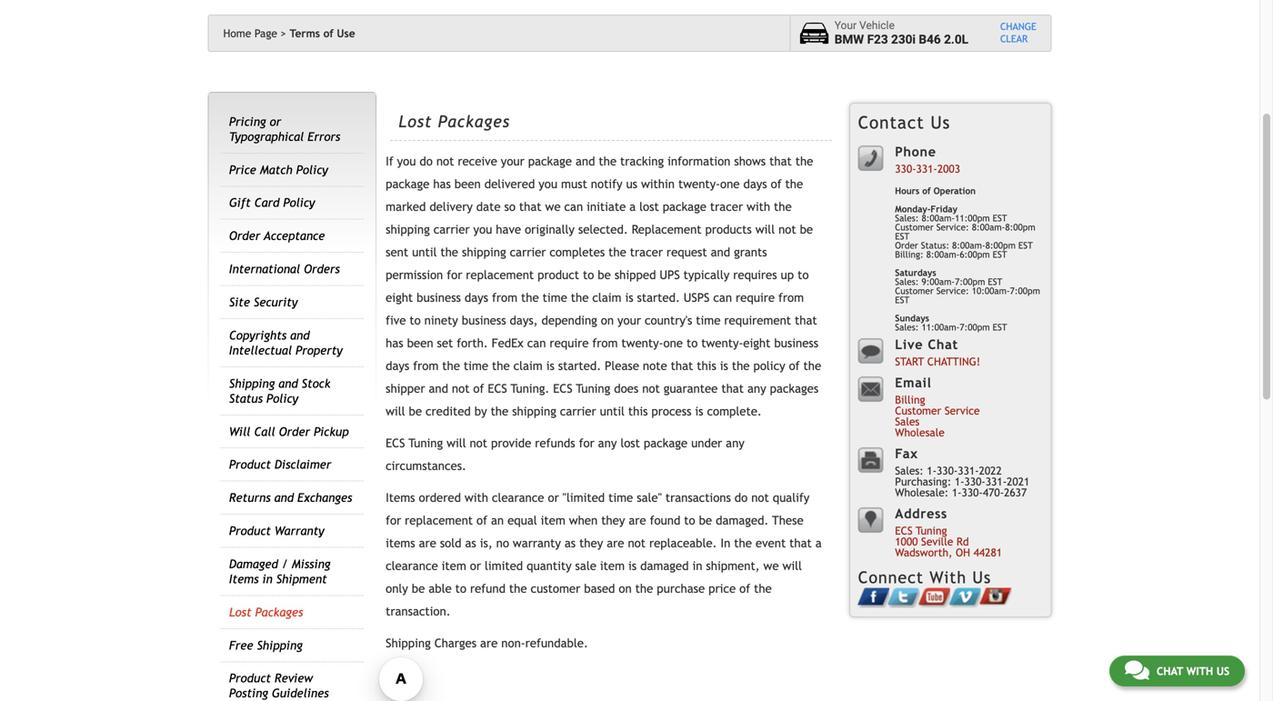 Task type: describe. For each thing, give the bounding box(es) containing it.
sales: inside fax sales: 1-330-331-2022 purchasing: 1-330-331-2021 wholesale: 1-330-470-2637
[[895, 464, 924, 477]]

lost inside if you do not receive your package and the tracking information shows that the package has been delivered you must notify us within twenty-one days of the marked delivery date so that we can initiate a lost package tracer with the shipping carrier you have originally selected. replacement products will not be sent until the shipping carrier completes the tracer request and grants permission for replacement product to be shipped ups typically requires up to eight business days from the time the claim is started. usps can require from five to ninety business days, depending on your country's time requirement that has been set forth. fedex can require from twenty-one to twenty-eight business days from the time the claim is started. please note that this is the policy of the shipper and not of ecs tuning. ecs tuning does not guarantee that any packages will be credited by the shipping carrier until this process is complete.
[[640, 200, 659, 214]]

not up damaged.
[[752, 491, 769, 505]]

qualify
[[773, 491, 810, 505]]

guidelines
[[272, 686, 329, 701]]

your vehicle bmw f23 230i b46 2.0l
[[835, 19, 969, 47]]

tuning inside address ecs tuning 1000 seville rd wadsworth, oh 44281
[[916, 524, 947, 537]]

and up credited
[[429, 382, 448, 396]]

with inside if you do not receive your package and the tracking information shows that the package has been delivered you must notify us within twenty-one days of the marked delivery date so that we can initiate a lost package tracer with the shipping carrier you have originally selected. replacement products will not be sent until the shipping carrier completes the tracer request and grants permission for replacement product to be shipped ups typically requires up to eight business days from the time the claim is started. usps can require from five to ninety business days, depending on your country's time requirement that has been set forth. fedex can require from twenty-one to twenty-eight business days from the time the claim is started. please note that this is the policy of the shipper and not of ecs tuning. ecs tuning does not guarantee that any packages will be credited by the shipping carrier until this process is complete.
[[747, 200, 771, 214]]

time down forth.
[[464, 359, 488, 373]]

acceptance
[[264, 229, 325, 243]]

provide
[[491, 436, 532, 450]]

connect
[[858, 568, 924, 587]]

product
[[538, 268, 579, 282]]

policy
[[754, 359, 786, 373]]

set
[[437, 336, 453, 350]]

product review posting guidelines link
[[229, 671, 329, 701]]

free shipping link
[[229, 638, 303, 652]]

1 vertical spatial eight
[[743, 336, 771, 350]]

0 horizontal spatial order
[[229, 229, 260, 243]]

2 sales: from the top
[[895, 276, 919, 287]]

for inside ecs tuning will not provide refunds for any lost package under any circumstances.
[[579, 436, 595, 450]]

purchasing:
[[895, 475, 952, 488]]

status
[[229, 391, 263, 406]]

product for product review posting guidelines
[[229, 671, 271, 686]]

1 service: from the top
[[937, 222, 969, 232]]

1 horizontal spatial until
[[600, 404, 625, 419]]

1 sales: from the top
[[895, 213, 919, 223]]

will
[[229, 425, 251, 439]]

0 vertical spatial tracer
[[710, 200, 743, 214]]

event
[[756, 536, 786, 550]]

customer inside 'email billing customer service sales wholesale'
[[895, 404, 942, 417]]

from up please
[[593, 336, 618, 350]]

order inside the hours of operation monday-friday sales: 8:00am-11:00pm est customer service: 8:00am-8:00pm est order status: 8:00am-8:00pm est billing: 8:00am-6:00pm est saturdays sales: 9:00am-7:00pm est customer service: 10:00am-7:00pm est sundays sales: 11:00am-7:00pm est
[[895, 240, 919, 251]]

1 vertical spatial this
[[628, 404, 648, 419]]

transaction.
[[386, 605, 451, 619]]

saturdays
[[895, 267, 937, 278]]

1 vertical spatial tracer
[[630, 245, 663, 259]]

time down usps
[[696, 313, 721, 328]]

notify
[[591, 177, 623, 191]]

damaged
[[640, 559, 689, 573]]

days,
[[510, 313, 538, 328]]

damaged
[[229, 557, 278, 571]]

tuning.
[[511, 382, 550, 396]]

billing
[[895, 393, 926, 406]]

b46
[[919, 32, 941, 47]]

0 vertical spatial clearance
[[492, 491, 544, 505]]

hours of operation monday-friday sales: 8:00am-11:00pm est customer service: 8:00am-8:00pm est order status: 8:00am-8:00pm est billing: 8:00am-6:00pm est saturdays sales: 9:00am-7:00pm est customer service: 10:00am-7:00pm est sundays sales: 11:00am-7:00pm est
[[895, 186, 1040, 332]]

470-
[[983, 486, 1004, 499]]

that right shows
[[770, 154, 792, 168]]

9:00am-
[[922, 276, 955, 287]]

2 horizontal spatial business
[[774, 336, 819, 350]]

2 vertical spatial days
[[386, 359, 410, 373]]

note
[[643, 359, 667, 373]]

packages
[[770, 382, 819, 396]]

or inside pricing or typographical errors
[[270, 115, 281, 129]]

package up replacement
[[663, 200, 707, 214]]

1 horizontal spatial lost packages
[[399, 112, 510, 131]]

230i
[[891, 32, 916, 47]]

1000
[[895, 535, 918, 548]]

that up "complete."
[[722, 382, 744, 396]]

found
[[650, 514, 681, 528]]

0 horizontal spatial item
[[442, 559, 466, 573]]

comments image
[[1125, 659, 1150, 681]]

1 vertical spatial your
[[618, 313, 641, 328]]

0 vertical spatial one
[[720, 177, 740, 191]]

2 horizontal spatial carrier
[[560, 404, 596, 419]]

and inside shipping and stock status policy
[[279, 376, 298, 391]]

product disclaimer
[[229, 458, 331, 472]]

oh
[[956, 546, 971, 559]]

2 horizontal spatial or
[[548, 491, 559, 505]]

based
[[584, 582, 615, 596]]

330- up wholesale:
[[937, 464, 958, 477]]

damaged.
[[716, 514, 769, 528]]

not up the up
[[779, 223, 796, 237]]

is down shipped
[[625, 291, 634, 305]]

date
[[476, 200, 501, 214]]

3 sales: from the top
[[895, 322, 919, 332]]

international orders
[[229, 262, 340, 276]]

pricing
[[229, 115, 266, 129]]

time inside items ordered with clearance or "limited time sale" transactions do not qualify for replacement of an equal item when they are found to be damaged. these items are sold as is, no warranty as they are not replaceable. in the event that a clearance item or limited quantity sale item is damaged in shipment, we will only be able to refund the customer based on the purchase price of the transaction.
[[609, 491, 633, 505]]

use
[[337, 27, 355, 40]]

8:00am- up status:
[[922, 213, 955, 223]]

able
[[429, 582, 452, 596]]

wholesale:
[[895, 486, 949, 499]]

0 vertical spatial can
[[564, 200, 583, 214]]

8:00am- down 11:00pm
[[952, 240, 986, 251]]

0 horizontal spatial started.
[[558, 359, 601, 373]]

email billing customer service sales wholesale
[[895, 375, 980, 439]]

to right able
[[455, 582, 467, 596]]

from up "days,"
[[492, 291, 518, 305]]

1- right wholesale:
[[952, 486, 962, 499]]

price match policy link
[[229, 163, 328, 177]]

package up marked
[[386, 177, 430, 191]]

2022
[[979, 464, 1002, 477]]

to down country's
[[687, 336, 698, 350]]

lost packages link
[[229, 605, 303, 619]]

0 horizontal spatial lost packages
[[229, 605, 303, 619]]

do inside items ordered with clearance or "limited time sale" transactions do not qualify for replacement of an equal item when they are found to be damaged. these items are sold as is, no warranty as they are not replaceable. in the event that a clearance item or limited quantity sale item is damaged in shipment, we will only be able to refund the customer based on the purchase price of the transaction.
[[735, 491, 748, 505]]

1 vertical spatial one
[[664, 336, 683, 350]]

0 horizontal spatial us
[[931, 112, 951, 132]]

these
[[772, 514, 804, 528]]

8:00am- up 6:00pm
[[972, 222, 1005, 232]]

0 vertical spatial until
[[412, 245, 437, 259]]

be left shipped
[[598, 268, 611, 282]]

1 vertical spatial require
[[550, 336, 589, 350]]

2021
[[1007, 475, 1030, 488]]

twenty- down 'information'
[[679, 177, 720, 191]]

quantity
[[527, 559, 572, 573]]

usps
[[684, 291, 710, 305]]

with inside chat with us link
[[1187, 665, 1214, 678]]

sale"
[[637, 491, 662, 505]]

in inside "damaged / missing items in shipment"
[[262, 572, 273, 586]]

on inside if you do not receive your package and the tracking information shows that the package has been delivered you must notify us within twenty-one days of the marked delivery date so that we can initiate a lost package tracer with the shipping carrier you have originally selected. replacement products will not be sent until the shipping carrier completes the tracer request and grants permission for replacement product to be shipped ups typically requires up to eight business days from the time the claim is started. usps can require from five to ninety business days, depending on your country's time requirement that has been set forth. fedex can require from twenty-one to twenty-eight business days from the time the claim is started. please note that this is the policy of the shipper and not of ecs tuning. ecs tuning does not guarantee that any packages will be credited by the shipping carrier until this process is complete.
[[601, 313, 614, 328]]

2 horizontal spatial you
[[539, 177, 558, 191]]

twenty- down requirement
[[702, 336, 743, 350]]

1- up wholesale:
[[927, 464, 937, 477]]

warranty
[[275, 524, 324, 538]]

0 vertical spatial your
[[501, 154, 525, 168]]

1 horizontal spatial item
[[541, 514, 566, 528]]

0 horizontal spatial business
[[417, 291, 461, 305]]

chat inside 'live chat start chatting!'
[[928, 337, 959, 352]]

is,
[[480, 536, 493, 550]]

0 horizontal spatial claim
[[514, 359, 543, 373]]

will inside items ordered with clearance or "limited time sale" transactions do not qualify for replacement of an equal item when they are found to be damaged. these items are sold as is, no warranty as they are not replaceable. in the event that a clearance item or limited quantity sale item is damaged in shipment, we will only be able to refund the customer based on the purchase price of the transaction.
[[783, 559, 802, 573]]

replacement
[[632, 223, 702, 237]]

ecs right tuning.
[[553, 382, 573, 396]]

items ordered with clearance or "limited time sale" transactions do not qualify for replacement of an equal item when they are found to be damaged. these items are sold as is, no warranty as they are not replaceable. in the event that a clearance item or limited quantity sale item is damaged in shipment, we will only be able to refund the customer based on the purchase price of the transaction.
[[386, 491, 822, 619]]

2 vertical spatial shipping
[[512, 404, 557, 419]]

2 horizontal spatial item
[[600, 559, 625, 573]]

to right five
[[410, 313, 421, 328]]

1 vertical spatial 8:00pm
[[986, 240, 1016, 251]]

1 customer from the top
[[895, 222, 934, 232]]

2637
[[1004, 486, 1027, 499]]

receive
[[458, 154, 497, 168]]

shows
[[734, 154, 766, 168]]

2 horizontal spatial can
[[713, 291, 732, 305]]

1- left 2022
[[955, 475, 965, 488]]

twenty- up "note" on the right of page
[[622, 336, 664, 350]]

not up credited
[[452, 382, 470, 396]]

property
[[296, 343, 343, 357]]

be right only
[[412, 582, 425, 596]]

ninety
[[424, 313, 458, 328]]

0 horizontal spatial lost
[[229, 605, 252, 619]]

and down the product disclaimer link at the left bottom
[[274, 491, 294, 505]]

a inside items ordered with clearance or "limited time sale" transactions do not qualify for replacement of an equal item when they are found to be damaged. these items are sold as is, no warranty as they are not replaceable. in the event that a clearance item or limited quantity sale item is damaged in shipment, we will only be able to refund the customer based on the purchase price of the transaction.
[[816, 536, 822, 550]]

2 vertical spatial you
[[473, 223, 492, 237]]

is up tuning.
[[546, 359, 555, 373]]

1 horizontal spatial 331-
[[958, 464, 979, 477]]

1 vertical spatial clearance
[[386, 559, 438, 573]]

orders
[[304, 262, 340, 276]]

from down set
[[413, 359, 439, 373]]

ecs left tuning.
[[488, 382, 507, 396]]

charges
[[435, 636, 477, 650]]

order acceptance link
[[229, 229, 325, 243]]

not down "note" on the right of page
[[642, 382, 660, 396]]

contact
[[858, 112, 925, 132]]

shipment,
[[706, 559, 760, 573]]

11:00am-
[[922, 322, 960, 332]]

review
[[275, 671, 313, 686]]

will inside ecs tuning will not provide refunds for any lost package under any circumstances.
[[447, 436, 466, 450]]

1 horizontal spatial chat
[[1157, 665, 1184, 678]]

customer
[[531, 582, 581, 596]]

1 vertical spatial been
[[407, 336, 433, 350]]

policy inside shipping and stock status policy
[[266, 391, 298, 406]]

page
[[255, 27, 277, 40]]

1 horizontal spatial days
[[465, 291, 488, 305]]

purchase
[[657, 582, 705, 596]]

monday-
[[895, 204, 931, 214]]

package inside ecs tuning will not provide refunds for any lost package under any circumstances.
[[644, 436, 688, 450]]

when
[[569, 514, 598, 528]]

only
[[386, 582, 408, 596]]

wholesale
[[895, 426, 945, 439]]

of inside the hours of operation monday-friday sales: 8:00am-11:00pm est customer service: 8:00am-8:00pm est order status: 8:00am-8:00pm est billing: 8:00am-6:00pm est saturdays sales: 9:00am-7:00pm est customer service: 10:00am-7:00pm est sundays sales: 11:00am-7:00pm est
[[923, 186, 931, 196]]

0 vertical spatial they
[[601, 514, 625, 528]]

refunds
[[535, 436, 575, 450]]

product for product warranty
[[229, 524, 271, 538]]

0 vertical spatial 8:00pm
[[1005, 222, 1036, 232]]

to up replaceable. on the right bottom of page
[[684, 514, 695, 528]]

time down product
[[543, 291, 567, 305]]

on inside items ordered with clearance or "limited time sale" transactions do not qualify for replacement of an equal item when they are found to be damaged. these items are sold as is, no warranty as they are not replaceable. in the event that a clearance item or limited quantity sale item is damaged in shipment, we will only be able to refund the customer based on the purchase price of the transaction.
[[619, 582, 632, 596]]

for inside items ordered with clearance or "limited time sale" transactions do not qualify for replacement of an equal item when they are found to be damaged. these items are sold as is, no warranty as they are not replaceable. in the event that a clearance item or limited quantity sale item is damaged in shipment, we will only be able to refund the customer based on the purchase price of the transaction.
[[386, 514, 401, 528]]

2 vertical spatial can
[[527, 336, 546, 350]]

1 horizontal spatial order
[[279, 425, 310, 439]]

1 horizontal spatial started.
[[637, 291, 680, 305]]

shipping and stock status policy
[[229, 376, 331, 406]]

us for chat
[[1217, 665, 1230, 678]]

and inside 'copyrights and intellectual property'
[[290, 328, 310, 342]]

package up must
[[528, 154, 572, 168]]

wholesale link
[[895, 426, 945, 439]]

1 vertical spatial business
[[462, 313, 506, 328]]

1 horizontal spatial any
[[726, 436, 745, 450]]

1 horizontal spatial or
[[470, 559, 481, 573]]

a inside if you do not receive your package and the tracking information shows that the package has been delivered you must notify us within twenty-one days of the marked delivery date so that we can initiate a lost package tracer with the shipping carrier you have originally selected. replacement products will not be sent until the shipping carrier completes the tracer request and grants permission for replacement product to be shipped ups typically requires up to eight business days from the time the claim is started. usps can require from five to ninety business days, depending on your country's time requirement that has been set forth. fedex can require from twenty-one to twenty-eight business days from the time the claim is started. please note that this is the policy of the shipper and not of ecs tuning. ecs tuning does not guarantee that any packages will be credited by the shipping carrier until this process is complete.
[[630, 200, 636, 214]]

not up damaged
[[628, 536, 646, 550]]

0 vertical spatial claim
[[593, 291, 622, 305]]

and down products
[[711, 245, 731, 259]]

pricing or typographical errors link
[[229, 115, 340, 144]]

and up must
[[576, 154, 595, 168]]

are left non-
[[480, 636, 498, 650]]

2 customer from the top
[[895, 286, 934, 296]]

change link
[[1001, 21, 1037, 33]]

please
[[605, 359, 639, 373]]

0 horizontal spatial eight
[[386, 291, 413, 305]]

0 vertical spatial lost
[[399, 112, 432, 131]]

international orders link
[[229, 262, 340, 276]]

customer service link
[[895, 404, 980, 417]]

originally
[[525, 223, 575, 237]]

with
[[930, 568, 967, 587]]

no
[[496, 536, 509, 550]]

10:00am-
[[972, 286, 1010, 296]]

tuning inside ecs tuning will not provide refunds for any lost package under any circumstances.
[[409, 436, 443, 450]]

items
[[386, 536, 415, 550]]

gift card policy link
[[229, 196, 315, 210]]

to right the up
[[798, 268, 809, 282]]

not left receive
[[436, 154, 454, 168]]



Task type: vqa. For each thing, say whether or not it's contained in the screenshot.
this
yes



Task type: locate. For each thing, give the bounding box(es) containing it.
for inside if you do not receive your package and the tracking information shows that the package has been delivered you must notify us within twenty-one days of the marked delivery date so that we can initiate a lost package tracer with the shipping carrier you have originally selected. replacement products will not be sent until the shipping carrier completes the tracer request and grants permission for replacement product to be shipped ups typically requires up to eight business days from the time the claim is started. usps can require from five to ninety business days, depending on your country's time requirement that has been set forth. fedex can require from twenty-one to twenty-eight business days from the time the claim is started. please note that this is the policy of the shipper and not of ecs tuning. ecs tuning does not guarantee that any packages will be credited by the shipping carrier until this process is complete.
[[447, 268, 462, 282]]

us for connect
[[973, 568, 992, 587]]

2 product from the top
[[229, 524, 271, 538]]

1 horizontal spatial do
[[735, 491, 748, 505]]

items left ordered
[[386, 491, 415, 505]]

phone
[[895, 144, 937, 159]]

shipping down tuning.
[[512, 404, 557, 419]]

guarantee
[[664, 382, 718, 396]]

chat with us link
[[1110, 656, 1245, 687]]

carrier down have
[[510, 245, 546, 259]]

that right so
[[519, 200, 542, 214]]

site
[[229, 295, 250, 309]]

eight up five
[[386, 291, 413, 305]]

3 customer from the top
[[895, 404, 942, 417]]

331- inside phone 330-331-2003
[[916, 162, 938, 175]]

we inside if you do not receive your package and the tracking information shows that the package has been delivered you must notify us within twenty-one days of the marked delivery date so that we can initiate a lost package tracer with the shipping carrier you have originally selected. replacement products will not be sent until the shipping carrier completes the tracer request and grants permission for replacement product to be shipped ups typically requires up to eight business days from the time the claim is started. usps can require from five to ninety business days, depending on your country's time requirement that has been set forth. fedex can require from twenty-one to twenty-eight business days from the time the claim is started. please note that this is the policy of the shipper and not of ecs tuning. ecs tuning does not guarantee that any packages will be credited by the shipping carrier until this process is complete.
[[545, 200, 561, 214]]

address ecs tuning 1000 seville rd wadsworth, oh 44281
[[895, 506, 1002, 559]]

0 vertical spatial has
[[433, 177, 451, 191]]

0 horizontal spatial any
[[598, 436, 617, 450]]

1 horizontal spatial packages
[[438, 112, 510, 131]]

one down shows
[[720, 177, 740, 191]]

that inside items ordered with clearance or "limited time sale" transactions do not qualify for replacement of an equal item when they are found to be damaged. these items are sold as is, no warranty as they are not replaceable. in the event that a clearance item or limited quantity sale item is damaged in shipment, we will only be able to refund the customer based on the purchase price of the transaction.
[[790, 536, 812, 550]]

until down does
[[600, 404, 625, 419]]

require
[[736, 291, 775, 305], [550, 336, 589, 350]]

2 horizontal spatial with
[[1187, 665, 1214, 678]]

sold
[[440, 536, 462, 550]]

home page
[[223, 27, 277, 40]]

and
[[576, 154, 595, 168], [711, 245, 731, 259], [290, 328, 310, 342], [279, 376, 298, 391], [429, 382, 448, 396], [274, 491, 294, 505]]

chat down 11:00am-
[[928, 337, 959, 352]]

twenty-
[[679, 177, 720, 191], [622, 336, 664, 350], [702, 336, 743, 350]]

2 vertical spatial tuning
[[916, 524, 947, 537]]

sales link
[[895, 415, 920, 428]]

will
[[756, 223, 775, 237], [386, 404, 405, 419], [447, 436, 466, 450], [783, 559, 802, 573]]

product disclaimer link
[[229, 458, 331, 472]]

0 vertical spatial with
[[747, 200, 771, 214]]

equal
[[508, 514, 537, 528]]

gift card policy
[[229, 196, 315, 210]]

started. left please
[[558, 359, 601, 373]]

1 vertical spatial lost packages
[[229, 605, 303, 619]]

site security
[[229, 295, 298, 309]]

tuning inside if you do not receive your package and the tracking information shows that the package has been delivered you must notify us within twenty-one days of the marked delivery date so that we can initiate a lost package tracer with the shipping carrier you have originally selected. replacement products will not be sent until the shipping carrier completes the tracer request and grants permission for replacement product to be shipped ups typically requires up to eight business days from the time the claim is started. usps can require from five to ninety business days, depending on your country's time requirement that has been set forth. fedex can require from twenty-one to twenty-eight business days from the time the claim is started. please note that this is the policy of the shipper and not of ecs tuning. ecs tuning does not guarantee that any packages will be credited by the shipping carrier until this process is complete.
[[576, 382, 611, 396]]

with right ordered
[[465, 491, 488, 505]]

2 horizontal spatial 331-
[[986, 475, 1007, 488]]

home page link
[[223, 27, 286, 40]]

1 vertical spatial on
[[619, 582, 632, 596]]

price
[[709, 582, 736, 596]]

1 horizontal spatial clearance
[[492, 491, 544, 505]]

items inside items ordered with clearance or "limited time sale" transactions do not qualify for replacement of an equal item when they are found to be damaged. these items are sold as is, no warranty as they are not replaceable. in the event that a clearance item or limited quantity sale item is damaged in shipment, we will only be able to refund the customer based on the purchase price of the transaction.
[[386, 491, 415, 505]]

on right based
[[619, 582, 632, 596]]

match
[[260, 163, 293, 177]]

2 as from the left
[[565, 536, 576, 550]]

be right products
[[800, 223, 813, 237]]

330- left 2637
[[965, 475, 986, 488]]

have
[[496, 223, 521, 237]]

0 vertical spatial product
[[229, 458, 271, 472]]

require down requires
[[736, 291, 775, 305]]

1 vertical spatial we
[[764, 559, 779, 573]]

live chat start chatting!
[[895, 337, 981, 368]]

8:00pm
[[1005, 222, 1036, 232], [986, 240, 1016, 251]]

8:00pm right 11:00pm
[[1005, 222, 1036, 232]]

1 vertical spatial service:
[[937, 286, 969, 296]]

to down completes
[[583, 268, 594, 282]]

0 vertical spatial been
[[455, 177, 481, 191]]

0 horizontal spatial this
[[628, 404, 648, 419]]

0 horizontal spatial with
[[465, 491, 488, 505]]

1 horizontal spatial tuning
[[576, 382, 611, 396]]

package down process
[[644, 436, 688, 450]]

2 horizontal spatial shipping
[[512, 404, 557, 419]]

1 horizontal spatial can
[[564, 200, 583, 214]]

up
[[781, 268, 794, 282]]

2 vertical spatial for
[[386, 514, 401, 528]]

business up forth.
[[462, 313, 506, 328]]

require down depending
[[550, 336, 589, 350]]

a right event
[[816, 536, 822, 550]]

1 vertical spatial for
[[579, 436, 595, 450]]

or down is,
[[470, 559, 481, 573]]

will down shipper
[[386, 404, 405, 419]]

0 vertical spatial service:
[[937, 222, 969, 232]]

bmw
[[835, 32, 864, 47]]

lost inside ecs tuning will not provide refunds for any lost package under any circumstances.
[[621, 436, 640, 450]]

44281
[[974, 546, 1002, 559]]

price
[[229, 163, 256, 177]]

product up posting
[[229, 671, 271, 686]]

claim down shipped
[[593, 291, 622, 305]]

has
[[433, 177, 451, 191], [386, 336, 404, 350]]

0 horizontal spatial clearance
[[386, 559, 438, 573]]

2 horizontal spatial order
[[895, 240, 919, 251]]

0 vertical spatial lost
[[640, 200, 659, 214]]

ecs down the address on the bottom of page
[[895, 524, 913, 537]]

2 vertical spatial us
[[1217, 665, 1230, 678]]

replacement inside items ordered with clearance or "limited time sale" transactions do not qualify for replacement of an equal item when they are found to be damaged. these items are sold as is, no warranty as they are not replaceable. in the event that a clearance item or limited quantity sale item is damaged in shipment, we will only be able to refund the customer based on the purchase price of the transaction.
[[405, 514, 473, 528]]

they right when
[[601, 514, 625, 528]]

are up based
[[607, 536, 624, 550]]

can down "days,"
[[527, 336, 546, 350]]

customer
[[895, 222, 934, 232], [895, 286, 934, 296], [895, 404, 942, 417]]

do right if
[[420, 154, 433, 168]]

order right call
[[279, 425, 310, 439]]

0 vertical spatial customer
[[895, 222, 934, 232]]

has down five
[[386, 336, 404, 350]]

0 vertical spatial business
[[417, 291, 461, 305]]

vehicle
[[860, 19, 895, 32]]

1 vertical spatial or
[[548, 491, 559, 505]]

sales: down fax
[[895, 464, 924, 477]]

on
[[601, 313, 614, 328], [619, 582, 632, 596]]

any right refunds
[[598, 436, 617, 450]]

shipping down marked
[[386, 223, 430, 237]]

and left stock on the bottom of the page
[[279, 376, 298, 391]]

1 vertical spatial claim
[[514, 359, 543, 373]]

f23
[[867, 32, 888, 47]]

0 vertical spatial shipping
[[386, 223, 430, 237]]

ecs inside ecs tuning will not provide refunds for any lost package under any circumstances.
[[386, 436, 405, 450]]

2.0l
[[944, 32, 969, 47]]

limited
[[485, 559, 523, 573]]

2 horizontal spatial for
[[579, 436, 595, 450]]

4 sales: from the top
[[895, 464, 924, 477]]

items
[[386, 491, 415, 505], [229, 572, 259, 586]]

email
[[895, 375, 932, 390]]

not down by
[[470, 436, 488, 450]]

0 vertical spatial days
[[744, 177, 767, 191]]

with right comments icon
[[1187, 665, 1214, 678]]

they up 'sale'
[[579, 536, 603, 550]]

2 vertical spatial customer
[[895, 404, 942, 417]]

business
[[417, 291, 461, 305], [462, 313, 506, 328], [774, 336, 819, 350]]

copyrights and intellectual property link
[[229, 328, 343, 357]]

1 vertical spatial shipping
[[462, 245, 506, 259]]

2 vertical spatial with
[[1187, 665, 1214, 678]]

7:00pm down 6:00pm
[[955, 276, 985, 287]]

330- inside phone 330-331-2003
[[895, 162, 916, 175]]

1 horizontal spatial us
[[973, 568, 992, 587]]

as down when
[[565, 536, 576, 550]]

pricing or typographical errors
[[229, 115, 340, 144]]

from down the up
[[779, 291, 804, 305]]

1 vertical spatial carrier
[[510, 245, 546, 259]]

as
[[465, 536, 476, 550], [565, 536, 576, 550]]

security
[[254, 295, 298, 309]]

that up "guarantee"
[[671, 359, 693, 373]]

shipping for shipping charges are non-refundable.
[[386, 636, 431, 650]]

items inside "damaged / missing items in shipment"
[[229, 572, 259, 586]]

time
[[543, 291, 567, 305], [696, 313, 721, 328], [464, 359, 488, 373], [609, 491, 633, 505]]

will call order pickup link
[[229, 425, 349, 439]]

policy right card
[[283, 196, 315, 210]]

0 horizontal spatial one
[[664, 336, 683, 350]]

0 horizontal spatial on
[[601, 313, 614, 328]]

will up grants
[[756, 223, 775, 237]]

1 horizontal spatial you
[[473, 223, 492, 237]]

0 horizontal spatial in
[[262, 572, 273, 586]]

replacement down ordered
[[405, 514, 473, 528]]

policy up "will call order pickup" link
[[266, 391, 298, 406]]

11:00pm
[[955, 213, 990, 223]]

are left sold
[[419, 536, 436, 550]]

policy
[[296, 163, 328, 177], [283, 196, 315, 210], [266, 391, 298, 406]]

1 vertical spatial lost
[[621, 436, 640, 450]]

fax sales: 1-330-331-2022 purchasing: 1-330-331-2021 wholesale: 1-330-470-2637
[[895, 446, 1030, 499]]

0 vertical spatial carrier
[[434, 223, 470, 237]]

1 vertical spatial customer
[[895, 286, 934, 296]]

lost packages
[[399, 112, 510, 131], [229, 605, 303, 619]]

1 vertical spatial items
[[229, 572, 259, 586]]

1 horizontal spatial as
[[565, 536, 576, 550]]

chat right comments icon
[[1157, 665, 1184, 678]]

0 horizontal spatial has
[[386, 336, 404, 350]]

policy for price match policy
[[296, 163, 328, 177]]

be down shipper
[[409, 404, 422, 419]]

item down sold
[[442, 559, 466, 573]]

2 horizontal spatial days
[[744, 177, 767, 191]]

lost up marked
[[399, 112, 432, 131]]

0 horizontal spatial packages
[[255, 605, 303, 619]]

replacement inside if you do not receive your package and the tracking information shows that the package has been delivered you must notify us within twenty-one days of the marked delivery date so that we can initiate a lost package tracer with the shipping carrier you have originally selected. replacement products will not be sent until the shipping carrier completes the tracer request and grants permission for replacement product to be shipped ups typically requires up to eight business days from the time the claim is started. usps can require from five to ninety business days, depending on your country's time requirement that has been set forth. fedex can require from twenty-one to twenty-eight business days from the time the claim is started. please note that this is the policy of the shipper and not of ecs tuning. ecs tuning does not guarantee that any packages will be credited by the shipping carrier until this process is complete.
[[466, 268, 534, 282]]

business up ninety
[[417, 291, 461, 305]]

a down us
[[630, 200, 636, 214]]

330- down 2022
[[962, 486, 983, 499]]

product for product disclaimer
[[229, 458, 271, 472]]

1 horizontal spatial business
[[462, 313, 506, 328]]

sales: up live on the right of the page
[[895, 322, 919, 332]]

"limited
[[563, 491, 605, 505]]

product warranty
[[229, 524, 324, 538]]

contact us
[[858, 112, 951, 132]]

2 service: from the top
[[937, 286, 969, 296]]

packages up receive
[[438, 112, 510, 131]]

0 vertical spatial policy
[[296, 163, 328, 177]]

your left country's
[[618, 313, 641, 328]]

service: left 10:00am-
[[937, 286, 969, 296]]

carrier up refunds
[[560, 404, 596, 419]]

be down "transactions"
[[699, 514, 712, 528]]

1 vertical spatial lost
[[229, 605, 252, 619]]

1 horizontal spatial been
[[455, 177, 481, 191]]

1 vertical spatial they
[[579, 536, 603, 550]]

start
[[895, 355, 924, 368]]

is down "guarantee"
[[695, 404, 704, 419]]

transactions
[[666, 491, 731, 505]]

any inside if you do not receive your package and the tracking information shows that the package has been delivered you must notify us within twenty-one days of the marked delivery date so that we can initiate a lost package tracer with the shipping carrier you have originally selected. replacement products will not be sent until the shipping carrier completes the tracer request and grants permission for replacement product to be shipped ups typically requires up to eight business days from the time the claim is started. usps can require from five to ninety business days, depending on your country's time requirement that has been set forth. fedex can require from twenty-one to twenty-eight business days from the time the claim is started. please note that this is the policy of the shipper and not of ecs tuning. ecs tuning does not guarantee that any packages will be credited by the shipping carrier until this process is complete.
[[748, 382, 766, 396]]

replacement down have
[[466, 268, 534, 282]]

0 vertical spatial us
[[931, 112, 951, 132]]

we inside items ordered with clearance or "limited time sale" transactions do not qualify for replacement of an equal item when they are found to be damaged. these items are sold as is, no warranty as they are not replaceable. in the event that a clearance item or limited quantity sale item is damaged in shipment, we will only be able to refund the customer based on the purchase price of the transaction.
[[764, 559, 779, 573]]

that right requirement
[[795, 313, 817, 328]]

clear
[[1001, 33, 1028, 45]]

product inside product review posting guidelines
[[229, 671, 271, 686]]

1 vertical spatial days
[[465, 291, 488, 305]]

1 horizontal spatial eight
[[743, 336, 771, 350]]

with up products
[[747, 200, 771, 214]]

refund
[[470, 582, 506, 596]]

pickup
[[314, 425, 349, 439]]

shipping inside shipping and stock status policy
[[229, 376, 275, 391]]

site security link
[[229, 295, 298, 309]]

0 vertical spatial replacement
[[466, 268, 534, 282]]

gift
[[229, 196, 251, 210]]

do inside if you do not receive your package and the tracking information shows that the package has been delivered you must notify us within twenty-one days of the marked delivery date so that we can initiate a lost package tracer with the shipping carrier you have originally selected. replacement products will not be sent until the shipping carrier completes the tracer request and grants permission for replacement product to be shipped ups typically requires up to eight business days from the time the claim is started. usps can require from five to ninety business days, depending on your country's time requirement that has been set forth. fedex can require from twenty-one to twenty-eight business days from the time the claim is started. please note that this is the policy of the shipper and not of ecs tuning. ecs tuning does not guarantee that any packages will be credited by the shipping carrier until this process is complete.
[[420, 154, 433, 168]]

7:00pm down 10:00am-
[[960, 322, 990, 332]]

in inside items ordered with clearance or "limited time sale" transactions do not qualify for replacement of an equal item when they are found to be damaged. these items are sold as is, no warranty as they are not replaceable. in the event that a clearance item or limited quantity sale item is damaged in shipment, we will only be able to refund the customer based on the purchase price of the transaction.
[[693, 559, 703, 573]]

7:00pm right the "9:00am-"
[[1010, 286, 1040, 296]]

is inside items ordered with clearance or "limited time sale" transactions do not qualify for replacement of an equal item when they are found to be damaged. these items are sold as is, no warranty as they are not replaceable. in the event that a clearance item or limited quantity sale item is damaged in shipment, we will only be able to refund the customer based on the purchase price of the transaction.
[[629, 559, 637, 573]]

1 horizontal spatial lost
[[399, 112, 432, 131]]

0 vertical spatial tuning
[[576, 382, 611, 396]]

1 vertical spatial tuning
[[409, 436, 443, 450]]

refundable.
[[525, 636, 588, 650]]

1 horizontal spatial items
[[386, 491, 415, 505]]

international
[[229, 262, 300, 276]]

in
[[721, 536, 731, 550]]

1 horizontal spatial this
[[697, 359, 717, 373]]

shipping for shipping and stock status policy
[[229, 376, 275, 391]]

0 horizontal spatial been
[[407, 336, 433, 350]]

shipping down lost packages link
[[257, 638, 303, 652]]

0 vertical spatial items
[[386, 491, 415, 505]]

card
[[254, 196, 280, 210]]

requirement
[[724, 313, 791, 328]]

1 horizontal spatial has
[[433, 177, 451, 191]]

1 horizontal spatial require
[[736, 291, 775, 305]]

circumstances.
[[386, 459, 467, 473]]

ecs inside address ecs tuning 1000 seville rd wadsworth, oh 44281
[[895, 524, 913, 537]]

0 horizontal spatial or
[[270, 115, 281, 129]]

business up "policy"
[[774, 336, 819, 350]]

ups
[[660, 268, 680, 282]]

will down credited
[[447, 436, 466, 450]]

0 vertical spatial this
[[697, 359, 717, 373]]

3 product from the top
[[229, 671, 271, 686]]

lost up free
[[229, 605, 252, 619]]

is left "policy"
[[720, 359, 728, 373]]

2 vertical spatial policy
[[266, 391, 298, 406]]

1 vertical spatial us
[[973, 568, 992, 587]]

item up warranty
[[541, 514, 566, 528]]

1 vertical spatial policy
[[283, 196, 315, 210]]

are down the sale" at the bottom of page
[[629, 514, 646, 528]]

clearance
[[492, 491, 544, 505], [386, 559, 438, 573]]

we
[[545, 200, 561, 214], [764, 559, 779, 573]]

with inside items ordered with clearance or "limited time sale" transactions do not qualify for replacement of an equal item when they are found to be damaged. these items are sold as is, no warranty as they are not replaceable. in the event that a clearance item or limited quantity sale item is damaged in shipment, we will only be able to refund the customer based on the purchase price of the transaction.
[[465, 491, 488, 505]]

damaged / missing items in shipment
[[229, 557, 331, 586]]

0 horizontal spatial items
[[229, 572, 259, 586]]

0 vertical spatial eight
[[386, 291, 413, 305]]

1 vertical spatial product
[[229, 524, 271, 538]]

0 vertical spatial chat
[[928, 337, 959, 352]]

rd
[[957, 535, 969, 548]]

1 horizontal spatial carrier
[[510, 245, 546, 259]]

0 vertical spatial on
[[601, 313, 614, 328]]

1 horizontal spatial on
[[619, 582, 632, 596]]

in down replaceable. on the right bottom of page
[[693, 559, 703, 573]]

one down country's
[[664, 336, 683, 350]]

0 vertical spatial packages
[[438, 112, 510, 131]]

1 horizontal spatial your
[[618, 313, 641, 328]]

8:00am- up the "9:00am-"
[[927, 249, 960, 260]]

0 vertical spatial you
[[397, 154, 416, 168]]

policy for gift card policy
[[283, 196, 315, 210]]

we up originally
[[545, 200, 561, 214]]

start chatting! link
[[895, 355, 981, 368]]

or left "limited
[[548, 491, 559, 505]]

does
[[614, 382, 639, 396]]

been
[[455, 177, 481, 191], [407, 336, 433, 350]]

this down does
[[628, 404, 648, 419]]

been left set
[[407, 336, 433, 350]]

connect with us
[[858, 568, 992, 587]]

1 vertical spatial until
[[600, 404, 625, 419]]

1 vertical spatial has
[[386, 336, 404, 350]]

1 horizontal spatial shipping
[[462, 245, 506, 259]]

that down these
[[790, 536, 812, 550]]

1 product from the top
[[229, 458, 271, 472]]

can right usps
[[713, 291, 732, 305]]

330-331-2003 link
[[895, 162, 961, 175]]

depending
[[542, 313, 597, 328]]

carrier
[[434, 223, 470, 237], [510, 245, 546, 259], [560, 404, 596, 419]]

posting
[[229, 686, 268, 701]]

1 as from the left
[[465, 536, 476, 550]]

not inside ecs tuning will not provide refunds for any lost package under any circumstances.
[[470, 436, 488, 450]]

330-
[[895, 162, 916, 175], [937, 464, 958, 477], [965, 475, 986, 488], [962, 486, 983, 499]]



